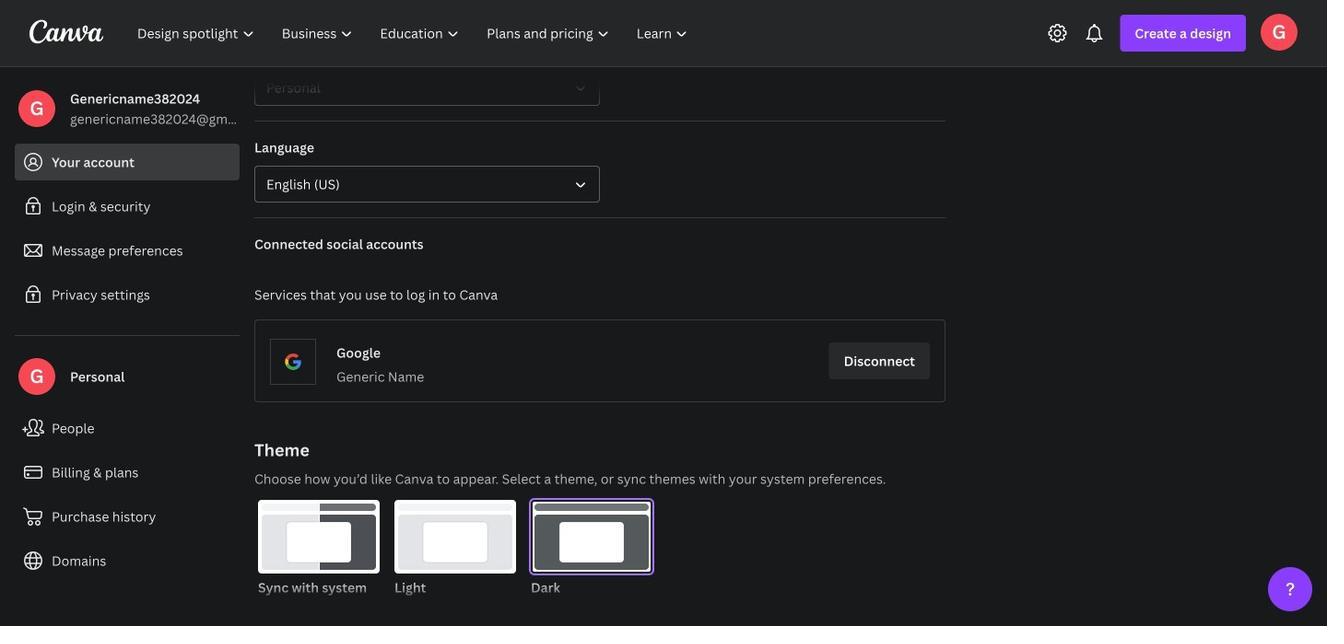 Task type: vqa. For each thing, say whether or not it's contained in the screenshot.
left Your
no



Task type: describe. For each thing, give the bounding box(es) containing it.
top level navigation element
[[125, 15, 704, 52]]

Language: English (US) button
[[254, 166, 600, 203]]



Task type: locate. For each thing, give the bounding box(es) containing it.
None button
[[254, 69, 600, 106], [258, 501, 380, 598], [395, 501, 516, 598], [531, 501, 653, 598], [254, 69, 600, 106], [258, 501, 380, 598], [395, 501, 516, 598], [531, 501, 653, 598]]

genericname382024 image
[[1261, 14, 1298, 50], [1261, 14, 1298, 50], [18, 359, 55, 396]]

0 vertical spatial genericname382024 element
[[18, 90, 55, 127]]

genericname382024 image
[[18, 90, 55, 127]]

1 genericname382024 element from the top
[[18, 90, 55, 127]]

genericname382024 element
[[18, 90, 55, 127], [18, 359, 55, 396]]

1 vertical spatial genericname382024 element
[[18, 359, 55, 396]]

2 genericname382024 element from the top
[[18, 359, 55, 396]]



